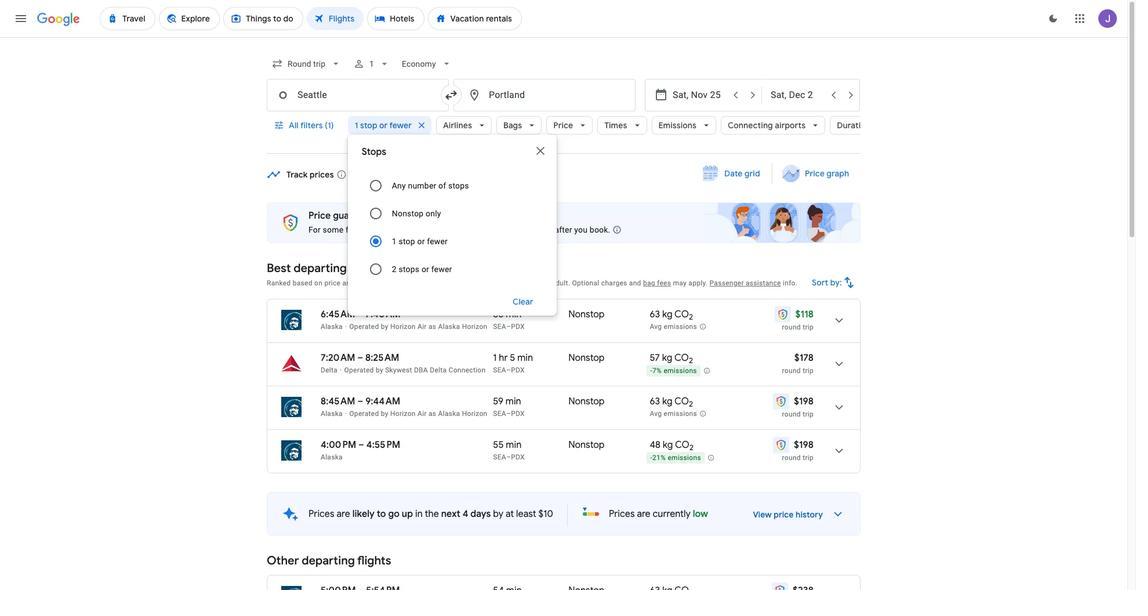 Task type: describe. For each thing, give the bounding box(es) containing it.
New feature text field
[[382, 210, 408, 222]]

prices for prices include required taxes + fees for 1 adult. optional charges and bag fees may apply. passenger assistance
[[417, 279, 437, 287]]

– down 59 min sea – pdx
[[506, 453, 511, 461]]

$178 round trip
[[782, 352, 814, 375]]

grid
[[745, 168, 760, 179]]

bag fees button
[[643, 279, 671, 287]]

Arrival time: 9:44 AM. text field
[[366, 396, 400, 407]]

nonstop for 9:44 am
[[569, 396, 605, 407]]

emissions down "57 kg co 2"
[[664, 367, 697, 375]]

adult.
[[552, 279, 570, 287]]

bags
[[504, 120, 522, 131]]

1 inside "popup button"
[[370, 59, 374, 68]]

2 vertical spatial or
[[422, 265, 429, 274]]

4 nonstop flight. element from the top
[[569, 439, 605, 453]]

emissions down 48 kg co 2
[[668, 454, 701, 462]]

$118
[[796, 309, 814, 320]]

times
[[605, 120, 627, 131]]

days
[[471, 508, 491, 520]]

departing for best
[[294, 261, 347, 276]]

1 horizontal spatial price
[[511, 225, 529, 234]]

departing for other
[[302, 553, 355, 568]]

co for 8:45 am – 9:44 am
[[675, 396, 689, 407]]

57 kg co 2
[[650, 352, 693, 366]]

– inside 4:00 pm – 4:55 pm alaska
[[359, 439, 364, 451]]

1 delta from the left
[[321, 366, 338, 374]]

238 US dollars text field
[[793, 585, 814, 590]]

1 hr 5 min sea – pdx
[[493, 352, 533, 374]]

48
[[650, 439, 661, 451]]

price graph
[[805, 168, 849, 179]]

optional
[[572, 279, 600, 287]]

prices are currently low
[[609, 508, 708, 520]]

horizon left 59 min sea – pdx
[[462, 410, 488, 418]]

total duration 55 min. element for 63
[[493, 309, 569, 322]]

avg emissions for $198
[[650, 410, 697, 418]]

8:25 am
[[366, 352, 399, 364]]

flights for best departing flights
[[349, 261, 383, 276]]

track
[[287, 169, 308, 180]]

– right 6:45 am
[[358, 309, 363, 320]]

– down clear button
[[506, 323, 511, 331]]

min for 7:40 am
[[506, 309, 522, 320]]

by left at
[[493, 508, 504, 520]]

1 vertical spatial fewer
[[427, 237, 448, 246]]

21%
[[653, 454, 666, 462]]

59
[[493, 396, 504, 407]]

emissions up 48 kg co 2
[[664, 410, 697, 418]]

prices
[[310, 169, 334, 180]]

nonstop flight. element for 6:45 am – 7:40 am
[[569, 309, 605, 322]]

1 stop or fewer inside stops 'option group'
[[392, 237, 448, 246]]

up
[[402, 508, 413, 520]]

63 kg co 2 for $118
[[650, 309, 693, 322]]

1 stop or fewer button
[[348, 111, 432, 139]]

price for price
[[554, 120, 573, 131]]

pdx for 9:44 am
[[511, 410, 525, 418]]

all
[[289, 120, 299, 131]]

4:00 pm
[[321, 439, 356, 451]]

alaska down 8:45 am text field
[[321, 410, 343, 418]]

co for 6:45 am – 7:40 am
[[675, 309, 689, 320]]

1 you from the left
[[421, 225, 434, 234]]

duration button
[[830, 111, 891, 139]]

$198 for 48
[[794, 439, 814, 451]]

Arrival time: 5:54 PM. text field
[[366, 585, 400, 590]]

best
[[267, 261, 291, 276]]

operated by horizon air as alaska horizon for 7:40 am
[[349, 323, 488, 331]]

charges
[[602, 279, 628, 287]]

pdx for 4:55 pm
[[511, 453, 525, 461]]

to
[[377, 508, 386, 520]]

$10
[[539, 508, 553, 520]]

number
[[408, 181, 437, 190]]

close dialog image
[[534, 144, 548, 158]]

may
[[673, 279, 687, 287]]

passenger
[[710, 279, 744, 287]]

alaska down include
[[438, 323, 460, 331]]

Departure time: 4:00 PM. text field
[[321, 439, 356, 451]]

based
[[293, 279, 313, 287]]

2 vertical spatial fewer
[[431, 265, 452, 274]]

date grid
[[725, 168, 760, 179]]

stops
[[362, 146, 387, 158]]

nonstop only
[[392, 209, 441, 218]]

assistance
[[746, 279, 781, 287]]

kg for 6:45 am – 7:40 am
[[662, 309, 673, 320]]

flights for other departing flights
[[357, 553, 391, 568]]

kg for 8:45 am – 9:44 am
[[662, 396, 673, 407]]

include
[[439, 279, 463, 287]]

learn more about price guarantee image
[[603, 216, 631, 244]]

airlines button
[[436, 111, 492, 139]]

air for 6:45 am – 7:40 am
[[418, 323, 427, 331]]

stops option group
[[362, 172, 543, 283]]

trip for 7:40 am
[[803, 323, 814, 331]]

total duration 54 min. element
[[493, 585, 569, 590]]

connecting airports
[[728, 120, 806, 131]]

2 delta from the left
[[430, 366, 447, 374]]

Departure time: 8:45 AM. text field
[[321, 396, 355, 407]]

63 for 59 min
[[650, 396, 660, 407]]

1 vertical spatial price
[[325, 279, 341, 287]]

178 US dollars text field
[[795, 352, 814, 364]]

emissions button
[[652, 111, 717, 139]]

change appearance image
[[1040, 5, 1068, 32]]

2 inside "find the best price" region
[[406, 169, 410, 180]]

learn more about tracked prices image
[[336, 169, 347, 180]]

airports
[[775, 120, 806, 131]]

track prices
[[287, 169, 334, 180]]

in
[[415, 508, 423, 520]]

Departure time: 6:45 AM. text field
[[321, 309, 355, 320]]

63 for 55 min
[[650, 309, 660, 320]]

price for price guarantee
[[309, 210, 331, 222]]

+
[[513, 279, 517, 287]]

difference
[[450, 225, 488, 234]]

prices for prices are likely to go up in the next 4 days by at least $10
[[309, 508, 335, 520]]

date grid button
[[695, 163, 770, 184]]

all filters (1)
[[289, 120, 334, 131]]

hr
[[499, 352, 508, 364]]

duration
[[837, 120, 871, 131]]

sort
[[812, 277, 829, 288]]

- for 57
[[651, 367, 653, 375]]

nonstop for 8:25 am
[[569, 352, 605, 364]]

55 min sea – pdx for 7:40 am
[[493, 309, 525, 331]]

6:45 am
[[321, 309, 355, 320]]

nonstop flight. element for 8:45 am – 9:44 am
[[569, 396, 605, 409]]

4:00 pm – 4:55 pm alaska
[[321, 439, 400, 461]]

view
[[753, 509, 772, 520]]

any number of stops
[[392, 181, 469, 190]]

$198 for 63
[[794, 396, 814, 407]]

price button
[[547, 111, 593, 139]]

total duration 59 min. element
[[493, 396, 569, 409]]

2 for 9:44 am
[[689, 399, 693, 409]]

59 min sea – pdx
[[493, 396, 525, 418]]

round for 7:40 am
[[782, 323, 801, 331]]

avg for 59 min
[[650, 410, 662, 418]]

2 for 4:55 pm
[[690, 443, 694, 453]]

round trip for 8:45 am – 9:44 am
[[782, 410, 814, 418]]

of
[[439, 181, 446, 190]]

only
[[426, 209, 441, 218]]

round inside '$178 round trip'
[[782, 367, 801, 375]]

next
[[441, 508, 461, 520]]

main menu image
[[14, 12, 28, 26]]

by down the 9:44 am
[[381, 410, 389, 418]]

passenger assistance button
[[710, 279, 781, 287]]

dba
[[414, 366, 428, 374]]

round for 9:44 am
[[782, 410, 801, 418]]

2 stops or fewer
[[392, 265, 452, 274]]

loading results progress bar
[[0, 37, 1128, 39]]

flights,
[[346, 225, 371, 234]]

55 min sea – pdx for 4:55 pm
[[493, 439, 525, 461]]

sea for 7:40 am
[[493, 323, 506, 331]]

sea for 9:44 am
[[493, 410, 506, 418]]

198 US dollars text field
[[794, 396, 814, 407]]

0 vertical spatial stops
[[448, 181, 469, 190]]

1 stop or fewer inside popup button
[[355, 120, 412, 131]]

pdx for 7:40 am
[[511, 323, 525, 331]]

48 kg co 2
[[650, 439, 694, 453]]

by:
[[831, 277, 842, 288]]

min for 4:55 pm
[[506, 439, 522, 451]]

fewer inside popup button
[[390, 120, 412, 131]]

7:20 am
[[321, 352, 355, 364]]

air for 8:45 am – 9:44 am
[[418, 410, 427, 418]]

nov 25 – dec 2
[[354, 169, 410, 180]]

55 for 4:55 pm
[[493, 439, 504, 451]]

1 vertical spatial operated
[[344, 366, 374, 374]]

co for 7:20 am – 8:25 am
[[675, 352, 689, 364]]

min inside 1 hr 5 min sea – pdx
[[518, 352, 533, 364]]

2 you from the left
[[575, 225, 588, 234]]

1 inside 1 hr 5 min sea – pdx
[[493, 352, 497, 364]]

all filters (1) button
[[267, 111, 343, 139]]



Task type: vqa. For each thing, say whether or not it's contained in the screenshot.
6:45 AM – 7:40 AM Air
yes



Task type: locate. For each thing, give the bounding box(es) containing it.
1 vertical spatial avg emissions
[[650, 410, 697, 418]]

0 vertical spatial round trip
[[782, 323, 814, 331]]

2 down -7% emissions
[[689, 399, 693, 409]]

25 – dec
[[371, 169, 404, 180]]

55 down "taxes"
[[493, 309, 504, 320]]

fewer
[[390, 120, 412, 131], [427, 237, 448, 246], [431, 265, 452, 274]]

 image
[[345, 323, 347, 331]]

0 horizontal spatial prices
[[309, 508, 335, 520]]

and left bag
[[629, 279, 641, 287]]

round trip for 6:45 am – 7:40 am
[[782, 323, 814, 331]]

1 55 from the top
[[493, 309, 504, 320]]

$198
[[794, 396, 814, 407], [794, 439, 814, 451]]

None search field
[[267, 50, 891, 316]]

leaves seattle-tacoma international airport at 5:00 pm on saturday, november 25 and arrives at portland international airport at 5:54 pm on saturday, november 25. element
[[321, 585, 400, 590]]

1 vertical spatial air
[[418, 410, 427, 418]]

flights
[[349, 261, 383, 276], [357, 553, 391, 568]]

1 horizontal spatial delta
[[430, 366, 447, 374]]

ranked based on price and convenience
[[267, 279, 397, 287]]

swap origin and destination. image
[[444, 88, 458, 102]]

operated by horizon air as alaska horizon down 7:40 am text field
[[349, 323, 488, 331]]

1 stop or fewer up stops
[[355, 120, 412, 131]]

2 operated by horizon air as alaska horizon from the top
[[349, 410, 488, 418]]

filters
[[300, 120, 323, 131]]

are
[[337, 508, 350, 520], [637, 508, 651, 520]]

price right bags popup button
[[554, 120, 573, 131]]

departing
[[294, 261, 347, 276], [302, 553, 355, 568]]

2 avg from the top
[[650, 410, 662, 418]]

2 up -7% emissions
[[689, 356, 693, 366]]

departing up the on
[[294, 261, 347, 276]]

round down $178
[[782, 367, 801, 375]]

7:40 am
[[366, 309, 401, 320]]

1 vertical spatial or
[[417, 237, 425, 246]]

flights up arrival time: 5:54 pm. text box
[[357, 553, 391, 568]]

by
[[381, 323, 389, 331], [376, 366, 383, 374], [381, 410, 389, 418], [493, 508, 504, 520]]

4:55 pm
[[367, 439, 400, 451]]

leaves seattle-tacoma international airport at 7:20 am on saturday, november 25 and arrives at portland international airport at 8:25 am on saturday, november 25. element
[[321, 352, 399, 364]]

1 horizontal spatial and
[[629, 279, 641, 287]]

Arrival time: 4:55 PM. text field
[[367, 439, 400, 451]]

2 trip from the top
[[803, 367, 814, 375]]

flight details. leaves seattle-tacoma international airport at 4:00 pm on saturday, november 25 and arrives at portland international airport at 4:55 pm on saturday, november 25. image
[[826, 437, 853, 465]]

2 vertical spatial price
[[309, 210, 331, 222]]

clear
[[513, 296, 534, 307]]

price right view
[[774, 509, 794, 520]]

2 55 min sea – pdx from the top
[[493, 439, 525, 461]]

2 fees from the left
[[657, 279, 671, 287]]

round for 4:55 pm
[[782, 454, 801, 462]]

1 avg from the top
[[650, 323, 662, 331]]

round trip
[[782, 323, 814, 331], [782, 410, 814, 418], [782, 454, 814, 462]]

1 vertical spatial 63
[[650, 396, 660, 407]]

0 vertical spatial -
[[651, 367, 653, 375]]

1 vertical spatial as
[[429, 410, 436, 418]]

3 sea from the top
[[493, 410, 506, 418]]

2 nonstop flight. element from the top
[[569, 352, 605, 366]]

air up the dba
[[418, 323, 427, 331]]

alaska down 4:00 pm text box
[[321, 453, 343, 461]]

0 horizontal spatial delta
[[321, 366, 338, 374]]

0 horizontal spatial price
[[309, 210, 331, 222]]

leaves seattle-tacoma international airport at 4:00 pm on saturday, november 25 and arrives at portland international airport at 4:55 pm on saturday, november 25. element
[[321, 439, 400, 451]]

1 vertical spatial flights
[[357, 553, 391, 568]]

price graph button
[[775, 163, 859, 184]]

1 horizontal spatial fees
[[657, 279, 671, 287]]

0 vertical spatial operated by horizon air as alaska horizon
[[349, 323, 488, 331]]

0 vertical spatial or
[[379, 120, 388, 131]]

$178
[[795, 352, 814, 364]]

2 horizontal spatial price
[[774, 509, 794, 520]]

63 kg co 2 down may
[[650, 309, 693, 322]]

min inside 59 min sea – pdx
[[506, 396, 521, 407]]

alaska inside 4:00 pm – 4:55 pm alaska
[[321, 453, 343, 461]]

avg emissions for $118
[[650, 323, 697, 331]]

view price history image
[[824, 500, 852, 528]]

4 round from the top
[[782, 454, 801, 462]]

low
[[693, 508, 708, 520]]

and
[[343, 279, 355, 287], [629, 279, 641, 287]]

kg right 57
[[662, 352, 673, 364]]

drops
[[532, 225, 553, 234]]

trip for 4:55 pm
[[803, 454, 814, 462]]

Departure time: 7:20 AM. text field
[[321, 352, 355, 364]]

None field
[[267, 53, 347, 74], [398, 53, 457, 74], [267, 53, 347, 74], [398, 53, 457, 74]]

2 vertical spatial round trip
[[782, 454, 814, 462]]

horizon down required
[[462, 323, 488, 331]]

$198 left flight details. leaves seattle-tacoma international airport at 4:00 pm on saturday, november 25 and arrives at portland international airport at 4:55 pm on saturday, november 25. icon
[[794, 439, 814, 451]]

1 avg emissions from the top
[[650, 323, 697, 331]]

co up -7% emissions
[[675, 352, 689, 364]]

clear button
[[499, 288, 548, 316]]

2 down apply.
[[689, 312, 693, 322]]

pdx down 59 min sea – pdx
[[511, 453, 525, 461]]

2 horizontal spatial prices
[[609, 508, 635, 520]]

0 horizontal spatial stops
[[399, 265, 420, 274]]

9:44 am
[[366, 396, 400, 407]]

2 vertical spatial operated
[[349, 410, 379, 418]]

- down 57
[[651, 367, 653, 375]]

0 vertical spatial 55
[[493, 309, 504, 320]]

pdx inside 1 hr 5 min sea – pdx
[[511, 366, 525, 374]]

sort by: button
[[808, 269, 861, 296]]

other
[[267, 553, 299, 568]]

5
[[510, 352, 515, 364]]

total duration 55 min. element down total duration 59 min. element
[[493, 439, 569, 453]]

2 round trip from the top
[[782, 410, 814, 418]]

0 vertical spatial avg emissions
[[650, 323, 697, 331]]

1 63 from the top
[[650, 309, 660, 320]]

– inside 1 hr 5 min sea – pdx
[[506, 366, 511, 374]]

1 trip from the top
[[803, 323, 814, 331]]

round trip down 198 us dollars text field on the right of the page
[[782, 410, 814, 418]]

trip inside '$178 round trip'
[[803, 367, 814, 375]]

date
[[725, 168, 743, 179]]

1 vertical spatial -
[[651, 454, 653, 462]]

flight details. leaves seattle-tacoma international airport at 8:45 am on saturday, november 25 and arrives at portland international airport at 9:44 am on saturday, november 25. image
[[826, 393, 853, 421]]

2 and from the left
[[629, 279, 641, 287]]

you
[[421, 225, 434, 234], [575, 225, 588, 234]]

as for 9:44 am
[[429, 410, 436, 418]]

4
[[463, 508, 468, 520]]

any
[[392, 181, 406, 190]]

-7% emissions
[[651, 367, 697, 375]]

1 round from the top
[[782, 323, 801, 331]]

63 kg co 2
[[650, 309, 693, 322], [650, 396, 693, 409]]

– left 4:55 pm text field
[[359, 439, 364, 451]]

6:45 am – 7:40 am
[[321, 309, 401, 320]]

are for likely
[[337, 508, 350, 520]]

the
[[436, 225, 448, 234], [497, 225, 509, 234], [425, 508, 439, 520]]

sea inside 1 hr 5 min sea – pdx
[[493, 366, 506, 374]]

nonstop for 7:40 am
[[569, 309, 605, 320]]

2 55 from the top
[[493, 439, 504, 451]]

0 horizontal spatial you
[[421, 225, 434, 234]]

1 pdx from the top
[[511, 323, 525, 331]]

sort by:
[[812, 277, 842, 288]]

1 vertical spatial departing
[[302, 553, 355, 568]]

main content containing best departing flights
[[267, 163, 861, 590]]

$198 left flight details. leaves seattle-tacoma international airport at 8:45 am on saturday, november 25 and arrives at portland international airport at 9:44 am on saturday, november 25. image
[[794, 396, 814, 407]]

0 vertical spatial flights
[[349, 261, 383, 276]]

total duration 1 hr 5 min. element
[[493, 352, 569, 366]]

0 vertical spatial as
[[429, 323, 436, 331]]

1 stop or fewer
[[355, 120, 412, 131], [392, 237, 448, 246]]

1 vertical spatial stop
[[399, 237, 415, 246]]

bags button
[[497, 111, 542, 139]]

fewer down for some flights, google pays you the difference if the price drops after you book.
[[427, 237, 448, 246]]

price
[[511, 225, 529, 234], [325, 279, 341, 287], [774, 509, 794, 520]]

pdx down total duration 59 min. element
[[511, 410, 525, 418]]

1 sea from the top
[[493, 323, 506, 331]]

63 down 7%
[[650, 396, 660, 407]]

None text field
[[267, 79, 449, 111]]

nov
[[354, 169, 369, 180]]

kg inside "57 kg co 2"
[[662, 352, 673, 364]]

operated down 8:45 am – 9:44 am
[[349, 410, 379, 418]]

0 horizontal spatial price
[[325, 279, 341, 287]]

1 vertical spatial price
[[805, 168, 825, 179]]

prices left currently
[[609, 508, 635, 520]]

2 as from the top
[[429, 410, 436, 418]]

by down arrival time: 8:25 am. text box
[[376, 366, 383, 374]]

2
[[406, 169, 410, 180], [392, 265, 397, 274], [689, 312, 693, 322], [689, 356, 693, 366], [689, 399, 693, 409], [690, 443, 694, 453]]

trip down 198 us dollars text field on the right of the page
[[803, 410, 814, 418]]

7:20 am – 8:25 am
[[321, 352, 399, 364]]

times button
[[598, 111, 647, 139]]

some
[[323, 225, 344, 234]]

alaska down connection
[[438, 410, 460, 418]]

operated for 7:40 am
[[349, 323, 379, 331]]

0 vertical spatial fewer
[[390, 120, 412, 131]]

0 vertical spatial departing
[[294, 261, 347, 276]]

operated
[[349, 323, 379, 331], [344, 366, 374, 374], [349, 410, 379, 418]]

operated for 9:44 am
[[349, 410, 379, 418]]

2 inside 48 kg co 2
[[690, 443, 694, 453]]

flight details. leaves seattle-tacoma international airport at 7:20 am on saturday, november 25 and arrives at portland international airport at 8:25 am on saturday, november 25. image
[[826, 350, 853, 378]]

pdx down clear
[[511, 323, 525, 331]]

2 63 from the top
[[650, 396, 660, 407]]

0 vertical spatial stop
[[360, 120, 377, 131]]

trip for 9:44 am
[[803, 410, 814, 418]]

2 for 8:25 am
[[689, 356, 693, 366]]

nonstop
[[392, 209, 424, 218], [569, 309, 605, 320], [569, 352, 605, 364], [569, 396, 605, 407], [569, 439, 605, 451]]

1 operated by horizon air as alaska horizon from the top
[[349, 323, 488, 331]]

trip
[[803, 323, 814, 331], [803, 367, 814, 375], [803, 410, 814, 418], [803, 454, 814, 462]]

4 sea from the top
[[493, 453, 506, 461]]

2 are from the left
[[637, 508, 651, 520]]

stop
[[360, 120, 377, 131], [399, 237, 415, 246]]

avg up 57
[[650, 323, 662, 331]]

co inside "57 kg co 2"
[[675, 352, 689, 364]]

you right after
[[575, 225, 588, 234]]

0 vertical spatial price
[[554, 120, 573, 131]]

price for price graph
[[805, 168, 825, 179]]

2 inside stops 'option group'
[[392, 265, 397, 274]]

min for 9:44 am
[[506, 396, 521, 407]]

-21% emissions
[[651, 454, 701, 462]]

min right 59
[[506, 396, 521, 407]]

1 air from the top
[[418, 323, 427, 331]]

1 vertical spatial stops
[[399, 265, 420, 274]]

2 up -21% emissions
[[690, 443, 694, 453]]

leaves seattle-tacoma international airport at 6:45 am on saturday, november 25 and arrives at portland international airport at 7:40 am on saturday, november 25. element
[[321, 309, 401, 320]]

price left graph
[[805, 168, 825, 179]]

sea down 59
[[493, 410, 506, 418]]

you down only
[[421, 225, 434, 234]]

118 US dollars text field
[[796, 309, 814, 320]]

63 kg co 2 for $198
[[650, 396, 693, 409]]

bag
[[643, 279, 656, 287]]

1 as from the top
[[429, 323, 436, 331]]

1 horizontal spatial stop
[[399, 237, 415, 246]]

8:45 am – 9:44 am
[[321, 396, 400, 407]]

sea for 4:55 pm
[[493, 453, 506, 461]]

0 horizontal spatial stop
[[360, 120, 377, 131]]

required
[[465, 279, 492, 287]]

delta down departure time: 7:20 am. "text box"
[[321, 366, 338, 374]]

0 horizontal spatial fees
[[519, 279, 533, 287]]

the right in
[[425, 508, 439, 520]]

1 inside stops 'option group'
[[392, 237, 397, 246]]

0 vertical spatial price
[[511, 225, 529, 234]]

or inside popup button
[[379, 120, 388, 131]]

2 avg emissions from the top
[[650, 410, 697, 418]]

198 US dollars text field
[[794, 439, 814, 451]]

1 horizontal spatial prices
[[417, 279, 437, 287]]

1 inside popup button
[[355, 120, 358, 131]]

prices for prices are currently low
[[609, 508, 635, 520]]

avg emissions up "57 kg co 2"
[[650, 323, 697, 331]]

fees right +
[[519, 279, 533, 287]]

1 vertical spatial $198
[[794, 439, 814, 451]]

1 vertical spatial operated by horizon air as alaska horizon
[[349, 410, 488, 418]]

2 $198 from the top
[[794, 439, 814, 451]]

1 and from the left
[[343, 279, 355, 287]]

price left the 'drops' on the top
[[511, 225, 529, 234]]

sea down hr
[[493, 366, 506, 374]]

1 round trip from the top
[[782, 323, 814, 331]]

airlines
[[443, 120, 472, 131]]

sea inside 59 min sea – pdx
[[493, 410, 506, 418]]

- for 48
[[651, 454, 653, 462]]

stop up stops
[[360, 120, 377, 131]]

avg for 55 min
[[650, 323, 662, 331]]

stops down pays
[[399, 265, 420, 274]]

book.
[[590, 225, 611, 234]]

1 vertical spatial 63 kg co 2
[[650, 396, 693, 409]]

co up -21% emissions
[[675, 439, 690, 451]]

go
[[388, 508, 400, 520]]

1 stop or fewer down pays
[[392, 237, 448, 246]]

2 horizontal spatial price
[[805, 168, 825, 179]]

fewer up 25 – dec on the top left of page
[[390, 120, 412, 131]]

2 air from the top
[[418, 410, 427, 418]]

2 total duration 55 min. element from the top
[[493, 439, 569, 453]]

Departure text field
[[673, 79, 726, 111]]

55
[[493, 309, 504, 320], [493, 439, 504, 451]]

2 - from the top
[[651, 454, 653, 462]]

1 fees from the left
[[519, 279, 533, 287]]

63 down bag fees button
[[650, 309, 660, 320]]

2 63 kg co 2 from the top
[[650, 396, 693, 409]]

1 total duration 55 min. element from the top
[[493, 309, 569, 322]]

1 nonstop flight. element from the top
[[569, 309, 605, 322]]

sea down 59 min sea – pdx
[[493, 453, 506, 461]]

nonstop flight. element for 7:20 am – 8:25 am
[[569, 352, 605, 366]]

2 inside "57 kg co 2"
[[689, 356, 693, 366]]

round down $118 text field
[[782, 323, 801, 331]]

prices include required taxes + fees for 1 adult. optional charges and bag fees may apply. passenger assistance
[[417, 279, 781, 287]]

0 vertical spatial operated
[[349, 323, 379, 331]]

3 round from the top
[[782, 410, 801, 418]]

– left 8:25 am
[[358, 352, 363, 364]]

if
[[490, 225, 495, 234]]

3 nonstop flight. element from the top
[[569, 396, 605, 409]]

3 round trip from the top
[[782, 454, 814, 462]]

0 vertical spatial 55 min sea – pdx
[[493, 309, 525, 331]]

horizon down 7:40 am text field
[[390, 323, 416, 331]]

currently
[[653, 508, 691, 520]]

1 - from the top
[[651, 367, 653, 375]]

0 vertical spatial avg
[[650, 323, 662, 331]]

or
[[379, 120, 388, 131], [417, 237, 425, 246], [422, 265, 429, 274]]

– down 5
[[506, 366, 511, 374]]

alaska down 6:45 am text box at the bottom
[[321, 323, 343, 331]]

0 horizontal spatial and
[[343, 279, 355, 287]]

departing up departure time: 5:00 pm. text box at the left
[[302, 553, 355, 568]]

delta
[[321, 366, 338, 374], [430, 366, 447, 374]]

the right 'if'
[[497, 225, 509, 234]]

2 sea from the top
[[493, 366, 506, 374]]

operated down 7:20 am – 8:25 am
[[344, 366, 374, 374]]

convenience
[[357, 279, 397, 287]]

2 vertical spatial price
[[774, 509, 794, 520]]

guarantee
[[333, 210, 378, 222]]

1 horizontal spatial are
[[637, 508, 651, 520]]

skywest
[[385, 366, 412, 374]]

avg up 48
[[650, 410, 662, 418]]

emissions
[[664, 323, 697, 331], [664, 367, 697, 375], [664, 410, 697, 418], [668, 454, 701, 462]]

4 trip from the top
[[803, 454, 814, 462]]

1 $198 from the top
[[794, 396, 814, 407]]

kg inside 48 kg co 2
[[663, 439, 673, 451]]

2 up "any"
[[406, 169, 410, 180]]

0 vertical spatial 1 stop or fewer
[[355, 120, 412, 131]]

– right 8:45 am
[[358, 396, 363, 407]]

none search field containing stops
[[267, 50, 891, 316]]

1 vertical spatial avg
[[650, 410, 662, 418]]

prices left likely
[[309, 508, 335, 520]]

emissions up "57 kg co 2"
[[664, 323, 697, 331]]

55 down 59 min sea – pdx
[[493, 439, 504, 451]]

0 vertical spatial air
[[418, 323, 427, 331]]

co down may
[[675, 309, 689, 320]]

7%
[[653, 367, 662, 375]]

at
[[506, 508, 514, 520]]

- down 48
[[651, 454, 653, 462]]

on
[[314, 279, 323, 287]]

fees right bag
[[657, 279, 671, 287]]

by down 7:40 am text field
[[381, 323, 389, 331]]

Arrival time: 8:25 AM. text field
[[366, 352, 399, 364]]

Return text field
[[771, 79, 824, 111]]

air down the dba
[[418, 410, 427, 418]]

stop inside popup button
[[360, 120, 377, 131]]

0 vertical spatial total duration 55 min. element
[[493, 309, 569, 322]]

stop inside 'option group'
[[399, 237, 415, 246]]

stop down pays
[[399, 237, 415, 246]]

are for currently
[[637, 508, 651, 520]]

main content
[[267, 163, 861, 590]]

fewer up include
[[431, 265, 452, 274]]

likely
[[353, 508, 375, 520]]

1 horizontal spatial stops
[[448, 181, 469, 190]]

stops right of
[[448, 181, 469, 190]]

3 pdx from the top
[[511, 410, 525, 418]]

1 vertical spatial round trip
[[782, 410, 814, 418]]

2 for 7:40 am
[[689, 312, 693, 322]]

1 63 kg co 2 from the top
[[650, 309, 693, 322]]

1
[[370, 59, 374, 68], [355, 120, 358, 131], [392, 237, 397, 246], [546, 279, 550, 287], [493, 352, 497, 364]]

0 vertical spatial 63
[[650, 309, 660, 320]]

avg emissions up 48 kg co 2
[[650, 410, 697, 418]]

1 vertical spatial 1 stop or fewer
[[392, 237, 448, 246]]

taxes
[[493, 279, 511, 287]]

are left currently
[[637, 508, 651, 520]]

Arrival time: 7:40 AM. text field
[[366, 309, 401, 320]]

as up operated by skywest dba delta connection
[[429, 323, 436, 331]]

2 pdx from the top
[[511, 366, 525, 374]]

1 are from the left
[[337, 508, 350, 520]]

leaves seattle-tacoma international airport at 8:45 am on saturday, november 25 and arrives at portland international airport at 9:44 am on saturday, november 25. element
[[321, 396, 400, 407]]

delta right the dba
[[430, 366, 447, 374]]

for
[[535, 279, 544, 287]]

horizon down the 9:44 am
[[390, 410, 416, 418]]

5 nonstop flight. element from the top
[[569, 585, 605, 590]]

price inside button
[[805, 168, 825, 179]]

price inside popup button
[[554, 120, 573, 131]]

are left likely
[[337, 508, 350, 520]]

view price history
[[753, 509, 823, 520]]

trip down $178
[[803, 367, 814, 375]]

none text field inside search box
[[267, 79, 449, 111]]

find the best price region
[[267, 163, 861, 193]]

co down -7% emissions
[[675, 396, 689, 407]]

nonstop flight. element
[[569, 309, 605, 322], [569, 352, 605, 366], [569, 396, 605, 409], [569, 439, 605, 453], [569, 585, 605, 590]]

0 horizontal spatial are
[[337, 508, 350, 520]]

operated down the leaves seattle-tacoma international airport at 6:45 am on saturday, november 25 and arrives at portland international airport at 7:40 am on saturday, november 25. element
[[349, 323, 379, 331]]

63 kg co 2 down -7% emissions
[[650, 396, 693, 409]]

total duration 55 min. element
[[493, 309, 569, 322], [493, 439, 569, 453]]

 image
[[345, 410, 347, 418]]

3 trip from the top
[[803, 410, 814, 418]]

1 vertical spatial 55
[[493, 439, 504, 451]]

kg for 7:20 am – 8:25 am
[[662, 352, 673, 364]]

kg down bag fees button
[[662, 309, 673, 320]]

pdx inside 59 min sea – pdx
[[511, 410, 525, 418]]

flight details. leaves seattle-tacoma international airport at 6:45 am on saturday, november 25 and arrives at portland international airport at 7:40 am on saturday, november 25. image
[[826, 306, 853, 334]]

2 round from the top
[[782, 367, 801, 375]]

co inside 48 kg co 2
[[675, 439, 690, 451]]

pays
[[401, 225, 419, 234]]

Departure time: 5:00 PM. text field
[[321, 585, 356, 590]]

for some flights, google pays you the difference if the price drops after you book.
[[309, 225, 611, 234]]

round trip down $118 text field
[[782, 323, 814, 331]]

price right the on
[[325, 279, 341, 287]]

1 vertical spatial 55 min sea – pdx
[[493, 439, 525, 461]]

55 for 7:40 am
[[493, 309, 504, 320]]

0 vertical spatial $198
[[794, 396, 814, 407]]

– inside 59 min sea – pdx
[[506, 410, 511, 418]]

as for 7:40 am
[[429, 323, 436, 331]]

1 horizontal spatial price
[[554, 120, 573, 131]]

connecting airports button
[[721, 111, 826, 139]]

total duration 55 min. element for 48
[[493, 439, 569, 453]]

55 min sea – pdx down clear
[[493, 309, 525, 331]]

1 button
[[349, 50, 395, 78]]

4 pdx from the top
[[511, 453, 525, 461]]

nonstop inside stops 'option group'
[[392, 209, 424, 218]]

the down only
[[436, 225, 448, 234]]

0 vertical spatial 63 kg co 2
[[650, 309, 693, 322]]

apply.
[[689, 279, 708, 287]]

1 55 min sea – pdx from the top
[[493, 309, 525, 331]]

operated by horizon air as alaska horizon for 9:44 am
[[349, 410, 488, 418]]

None text field
[[454, 79, 636, 111]]

1 horizontal spatial you
[[575, 225, 588, 234]]

1 vertical spatial total duration 55 min. element
[[493, 439, 569, 453]]

after
[[555, 225, 572, 234]]

55 min sea – pdx down 59 min sea – pdx
[[493, 439, 525, 461]]



